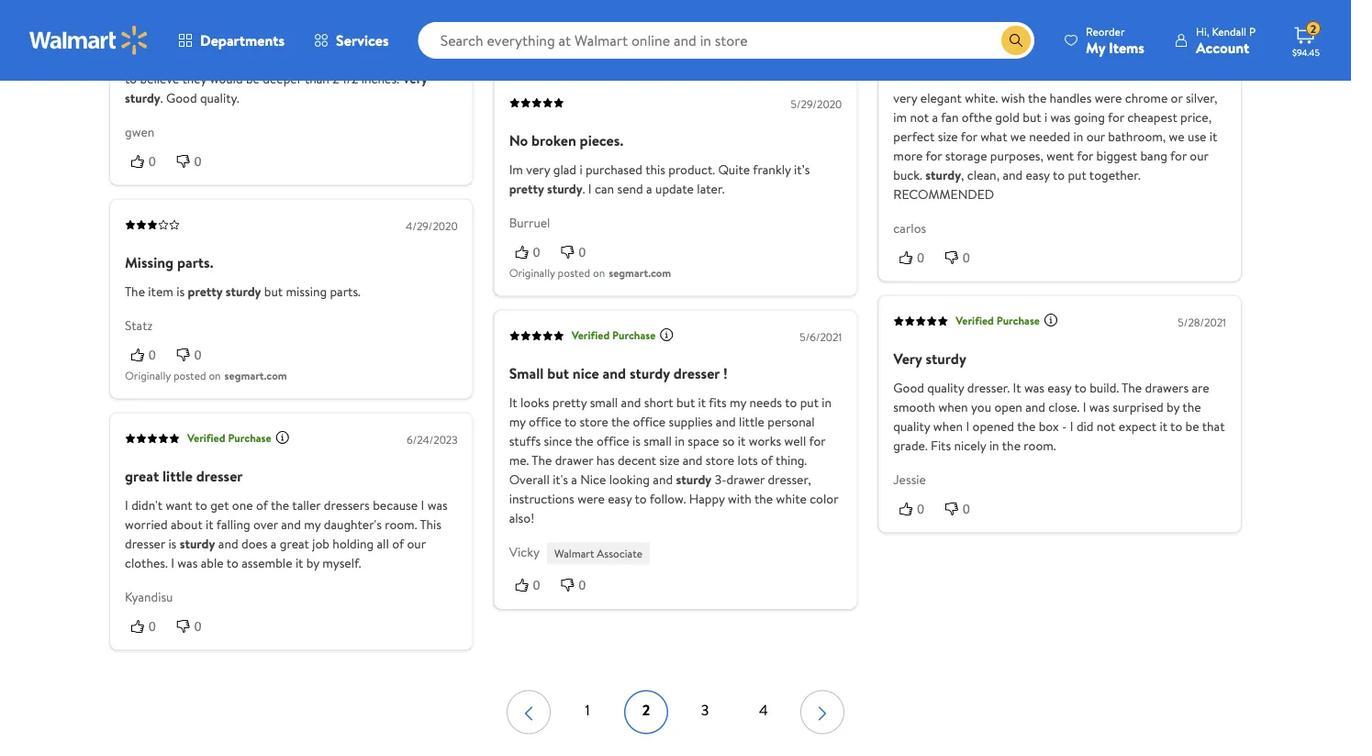 Task type: describe. For each thing, give the bounding box(es) containing it.
me.
[[509, 452, 529, 470]]

all
[[377, 535, 389, 553]]

and inside good quality dresser. it was easy to build. the drawers are smooth when you open and close. i was surprised by the quality when i opened the box - i did not expect it to be that grade. fits nicely in the room.
[[1026, 399, 1046, 416]]

but left the 'missing'
[[264, 283, 283, 301]]

originally for no
[[509, 265, 555, 281]]

silver,
[[1186, 89, 1218, 107]]

small
[[509, 363, 544, 383]]

way
[[125, 51, 151, 69]]

put inside it looks pretty small and short but it fits my needs to put in my office to store the office supplies and little personal stuffs since the office is small in space so it works well for me. the drawer has decent size and store lots of thing. overall it's a nice looking and
[[800, 394, 819, 412]]

0 vertical spatial .
[[160, 89, 163, 107]]

box
[[1039, 418, 1059, 436]]

1 vertical spatial quality
[[894, 418, 930, 436]]

the down opened
[[1002, 437, 1021, 455]]

happy
[[689, 490, 725, 508]]

it inside the very elegant white. wish the handles were chrome or silver, im not a fan ofthe gold but i was going for cheapest price, perfect size for what we needed in our bathroom, we use it more for storage purposes, went for biggest bang for our buck.
[[1210, 128, 1218, 146]]

for right going
[[1108, 109, 1124, 126]]

but inside it looks pretty small and short but it fits my needs to put in my office to store the office supplies and little personal stuffs since the office is small in space so it works well for me. the drawer has decent size and store lots of thing. overall it's a nice looking and
[[676, 394, 695, 412]]

no
[[509, 130, 528, 150]]

looking
[[609, 471, 650, 489]]

in inside good quality dresser. it was easy to build. the drawers are smooth when you open and close. i was surprised by the quality when i opened the box - i did not expect it to be that grade. fits nicely in the room.
[[989, 437, 999, 455]]

send
[[617, 180, 643, 198]]

1 horizontal spatial very sturdy
[[894, 348, 966, 369]]

the inside good quality dresser. it was easy to build. the drawers are smooth when you open and close. i was surprised by the quality when i opened the box - i did not expect it to be that grade. fits nicely in the room.
[[1122, 379, 1142, 397]]

are
[[1192, 379, 1210, 397]]

product.
[[669, 161, 715, 179]]

for right more
[[926, 147, 942, 165]]

verified purchase information image for great little dresser
[[275, 430, 290, 445]]

1
[[585, 700, 590, 721]]

jessie
[[894, 471, 926, 488]]

in right needs
[[822, 394, 832, 412]]

fits
[[709, 394, 727, 412]]

statz
[[125, 316, 153, 334]]

put inside , clean, and easy to put together. recommended
[[1068, 166, 1087, 184]]

deeper
[[263, 70, 302, 88]]

1 vertical spatial when
[[933, 418, 963, 436]]

i up this at the bottom left of page
[[421, 497, 424, 515]]

i inside and does a great job holding all of our clothes. i was able to assemble it by myself.
[[171, 554, 174, 572]]

missing
[[286, 283, 327, 301]]

walmart image
[[29, 26, 149, 55]]

grade.
[[894, 437, 928, 455]]

kendall
[[1212, 23, 1247, 39]]

pretty inside im very glad i purchased this product. quite frankly it's pretty sturdy . i can send a update later.
[[509, 180, 544, 198]]

reorder my items
[[1086, 23, 1145, 57]]

0 vertical spatial store
[[580, 413, 608, 431]]

the up 1/2
[[343, 51, 361, 69]]

this
[[420, 516, 442, 534]]

sturdy up smooth
[[926, 348, 966, 369]]

but left nice
[[547, 363, 569, 383]]

1 vertical spatial little
[[162, 466, 193, 486]]

daughter's
[[324, 516, 382, 534]]

to up personal
[[785, 394, 797, 412]]

dresser inside i didn't want to get one of the taller dressers because i was worried about it falling over and my daughter's room. this dresser is
[[125, 535, 165, 553]]

0 vertical spatial my
[[730, 394, 746, 412]]

1 horizontal spatial our
[[1087, 128, 1105, 146]]

walmart associate
[[554, 546, 643, 562]]

3-drawer dresser, instructions were easy to follow. happy with the white color also!
[[509, 471, 838, 528]]

what
[[981, 128, 1007, 146]]

it inside good quality dresser. it was easy to build. the drawers are smooth when you open and close. i was surprised by the quality when i opened the box - i did not expect it to be that grade. fits nicely in the room.
[[1160, 418, 1168, 436]]

update
[[655, 180, 694, 198]]

and does a great job holding all of our clothes. i was able to assemble it by myself.
[[125, 535, 426, 572]]

job
[[312, 535, 330, 553]]

and up follow.
[[653, 471, 673, 489]]

dressers
[[324, 497, 370, 515]]

main content containing elegant dresser
[[110, 0, 1241, 735]]

vicky
[[509, 543, 540, 561]]

verified purchase for small but nice and sturdy dresser !
[[572, 328, 656, 344]]

it inside good quality dresser. it was easy to build. the drawers are smooth when you open and close. i was surprised by the quality when i opened the box - i did not expect it to be that grade. fits nicely in the room.
[[1013, 379, 1021, 397]]

the down are
[[1183, 399, 1201, 416]]

more
[[894, 147, 923, 165]]

was down build.
[[1090, 399, 1110, 416]]

0 vertical spatial good
[[166, 89, 197, 107]]

i up did
[[1083, 399, 1086, 416]]

can
[[595, 180, 614, 198]]

and left short
[[621, 394, 641, 412]]

drawer inside it looks pretty small and short but it fits my needs to put in my office to store the office supplies and little personal stuffs since the office is small in space so it works well for me. the drawer has decent size and store lots of thing. overall it's a nice looking and
[[555, 452, 593, 470]]

, clean, and easy to put together. recommended
[[894, 166, 1141, 204]]

white
[[776, 490, 807, 508]]

frankly
[[753, 161, 791, 179]]

0 vertical spatial is
[[176, 283, 185, 301]]

and down space
[[683, 452, 703, 470]]

little inside it looks pretty small and short but it fits my needs to put in my office to store the office supplies and little personal stuffs since the office is small in space so it works well for me. the drawer has decent size and store lots of thing. overall it's a nice looking and
[[739, 413, 765, 431]]

personal
[[768, 413, 815, 431]]

0 horizontal spatial small
[[590, 394, 618, 412]]

the inside i didn't want to get one of the taller dressers because i was worried about it falling over and my daughter's room. this dresser is
[[271, 497, 289, 515]]

my inside i didn't want to get one of the taller dressers because i was worried about it falling over and my daughter's room. this dresser is
[[304, 516, 321, 534]]

nice
[[573, 363, 599, 383]]

falling
[[216, 516, 250, 534]]

opened
[[973, 418, 1014, 436]]

dresser,
[[768, 471, 811, 489]]

not inside the very elegant white. wish the handles were chrome or silver, im not a fan ofthe gold but i was going for cheapest price, perfect size for what we needed in our bathroom, we use it more for storage purposes, went for biggest bang for our buck.
[[910, 109, 929, 126]]

walmart
[[554, 546, 594, 562]]

elegant dresser
[[894, 58, 995, 79]]

kyandisu
[[125, 588, 173, 606]]

departments
[[200, 30, 285, 50]]

i left didn't
[[125, 497, 128, 515]]

it inside it looks pretty small and short but it fits my needs to put in my office to store the office supplies and little personal stuffs since the office is small in space so it works well for me. the drawer has decent size and store lots of thing. overall it's a nice looking and
[[509, 394, 517, 412]]

pretty inside it looks pretty small and short but it fits my needs to put in my office to store the office supplies and little personal stuffs since the office is small in space so it works well for me. the drawer has decent size and store lots of thing. overall it's a nice looking and
[[552, 394, 587, 412]]

broken
[[532, 130, 576, 150]]

dresser
[[946, 58, 995, 79]]

1 horizontal spatial small
[[644, 432, 672, 450]]

holding
[[333, 535, 374, 553]]

small but nice and sturdy dresser !
[[509, 363, 728, 383]]

pieces.
[[580, 130, 624, 150]]

i for im very glad i purchased this product. quite frankly it's pretty sturdy . i can send a update later.
[[580, 161, 583, 179]]

was up box
[[1024, 379, 1045, 397]]

well
[[784, 432, 806, 450]]

room. inside i didn't want to get one of the taller dressers because i was worried about it falling over and my daughter's room. this dresser is
[[385, 516, 417, 534]]

it right the so
[[738, 432, 746, 450]]

services button
[[299, 18, 404, 62]]

get
[[210, 497, 229, 515]]

the inside 3-drawer dresser, instructions were easy to follow. happy with the white color also!
[[755, 490, 773, 508]]

close.
[[1049, 399, 1080, 416]]

1 horizontal spatial my
[[509, 413, 526, 431]]

0 horizontal spatial parts.
[[177, 252, 213, 272]]

segmart.com for no broken pieces.
[[609, 265, 671, 281]]

use
[[1188, 128, 1207, 146]]

0 horizontal spatial very sturdy
[[125, 70, 427, 107]]

elegant
[[894, 58, 942, 79]]

0 vertical spatial quality
[[927, 379, 964, 397]]

drawers for inches.
[[365, 51, 408, 69]]

smaller
[[154, 51, 193, 69]]

lots
[[738, 452, 758, 470]]

not inside good quality dresser. it was easy to build. the drawers are smooth when you open and close. i was surprised by the quality when i opened the box - i did not expect it to be that grade. fits nicely in the room.
[[1097, 418, 1116, 436]]

surprised
[[1113, 399, 1164, 416]]

-
[[1062, 418, 1067, 436]]

verified purchase information image for very sturdy
[[1044, 313, 1058, 328]]

a inside the very elegant white. wish the handles were chrome or silver, im not a fan ofthe gold but i was going for cheapest price, perfect size for what we needed in our bathroom, we use it more for storage purposes, went for biggest bang for our buck.
[[932, 109, 938, 126]]

verified purchase for great little dresser
[[187, 431, 271, 446]]

purchase for small but nice and sturdy dresser !
[[612, 328, 656, 344]]

did
[[1077, 418, 1094, 436]]

next page image
[[812, 699, 834, 728]]

and inside and does a great job holding all of our clothes. i was able to assemble it by myself.
[[218, 535, 238, 553]]

originally for missing
[[125, 368, 171, 383]]

sturdy up happy
[[676, 471, 712, 489]]

1 horizontal spatial office
[[597, 432, 629, 450]]

of inside and does a great job holding all of our clothes. i was able to assemble it by myself.
[[392, 535, 404, 553]]

1 horizontal spatial than
[[305, 70, 329, 88]]

was inside and does a great job holding all of our clothes. i was able to assemble it by myself.
[[177, 554, 198, 572]]

it inside and does a great job holding all of our clothes. i was able to assemble it by myself.
[[295, 554, 303, 572]]

instructions
[[509, 490, 574, 508]]

to up since
[[565, 413, 577, 431]]

room. inside good quality dresser. it was easy to build. the drawers are smooth when you open and close. i was surprised by the quality when i opened the box - i did not expect it to be that grade. fits nicely in the room.
[[1024, 437, 1056, 455]]

want
[[166, 497, 192, 515]]

p
[[1249, 23, 1256, 39]]

. good quality.
[[160, 89, 239, 107]]

in inside the very elegant white. wish the handles were chrome or silver, im not a fan ofthe gold but i was going for cheapest price, perfect size for what we needed in our bathroom, we use it more for storage purposes, went for biggest bang for our buck.
[[1074, 128, 1084, 146]]

i right -
[[1070, 418, 1074, 436]]

the up has
[[611, 413, 630, 431]]

2 link
[[624, 691, 668, 735]]

on for parts.
[[209, 368, 221, 383]]

of inside it looks pretty small and short but it fits my needs to put in my office to store the office supplies and little personal stuffs since the office is small in space so it works well for me. the drawer has decent size and store lots of thing. overall it's a nice looking and
[[761, 452, 773, 470]]

color
[[810, 490, 838, 508]]

1 vertical spatial dresser
[[196, 466, 243, 486]]

a inside it looks pretty small and short but it fits my needs to put in my office to store the office supplies and little personal stuffs since the office is small in space so it works well for me. the drawer has decent size and store lots of thing. overall it's a nice looking and
[[571, 471, 577, 489]]

nicely
[[954, 437, 986, 455]]

verified for small but nice and sturdy dresser !
[[572, 328, 610, 344]]

and inside , clean, and easy to put together. recommended
[[1003, 166, 1023, 184]]

purchase up wish
[[997, 23, 1040, 39]]

it left the fits
[[698, 394, 706, 412]]

5/6/2021
[[800, 329, 842, 345]]

this
[[645, 161, 665, 179]]

1 link
[[565, 691, 610, 735]]

Search search field
[[418, 22, 1035, 59]]

the right since
[[575, 432, 594, 450]]

chrome
[[1125, 89, 1168, 107]]

i didn't want to get one of the taller dressers because i was worried about it falling over and my daughter's room. this dresser is
[[125, 497, 448, 553]]

is inside i didn't want to get one of the taller dressers because i was worried about it falling over and my daughter's room. this dresser is
[[168, 535, 177, 553]]

a inside im very glad i purchased this product. quite frankly it's pretty sturdy . i can send a update later.
[[646, 180, 652, 198]]

wish
[[1001, 89, 1025, 107]]

were inside 3-drawer dresser, instructions were easy to follow. happy with the white color also!
[[578, 490, 605, 508]]

it's
[[794, 161, 810, 179]]

sturdy left the 'missing'
[[226, 283, 261, 301]]

our inside and does a great job holding all of our clothes. i was able to assemble it by myself.
[[407, 535, 426, 553]]

is inside it looks pretty small and short but it fits my needs to put in my office to store the office supplies and little personal stuffs since the office is small in space so it works well for me. the drawer has decent size and store lots of thing. overall it's a nice looking and
[[633, 432, 641, 450]]

0 horizontal spatial office
[[529, 413, 562, 431]]

3-
[[715, 471, 727, 489]]

thought.
[[230, 51, 277, 69]]

originally posted on segmart.com for broken
[[509, 265, 671, 281]]

the up deeper
[[280, 51, 298, 69]]

purchase for very sturdy
[[997, 313, 1040, 329]]

size inside it looks pretty small and short but it fits my needs to put in my office to store the office supplies and little personal stuffs since the office is small in space so it works well for me. the drawer has decent size and store lots of thing. overall it's a nice looking and
[[659, 452, 680, 470]]

segmart.com for missing parts.
[[225, 368, 287, 383]]

carlos
[[894, 219, 926, 237]]

by inside good quality dresser. it was easy to build. the drawers are smooth when you open and close. i was surprised by the quality when i opened the box - i did not expect it to be that grade. fits nicely in the room.
[[1167, 399, 1180, 416]]

be inside good quality dresser. it was easy to build. the drawers are smooth when you open and close. i was surprised by the quality when i opened the box - i did not expect it to be that grade. fits nicely in the room.
[[1186, 418, 1199, 436]]

great inside and does a great job holding all of our clothes. i was able to assemble it by myself.
[[280, 535, 309, 553]]

to inside and does a great job holding all of our clothes. i was able to assemble it by myself.
[[227, 554, 239, 572]]

because
[[373, 497, 418, 515]]

4/29/2020
[[406, 218, 458, 234]]

sturdy down about
[[180, 535, 215, 553]]

1 horizontal spatial store
[[706, 452, 735, 470]]

to inside 3-drawer dresser, instructions were easy to follow. happy with the white color also!
[[635, 490, 647, 508]]

very inside very sturdy
[[402, 70, 427, 88]]

1 horizontal spatial 2
[[642, 700, 650, 721]]

and inside i didn't want to get one of the taller dressers because i was worried about it falling over and my daughter's room. this dresser is
[[281, 516, 301, 534]]

in down supplies
[[675, 432, 685, 450]]

it inside i didn't want to get one of the taller dressers because i was worried about it falling over and my daughter's room. this dresser is
[[206, 516, 214, 534]]

i inside the very elegant white. wish the handles were chrome or silver, im not a fan ofthe gold but i was going for cheapest price, perfect size for what we needed in our bathroom, we use it more for storage purposes, went for biggest bang for our buck.
[[1045, 109, 1048, 126]]

purchase up thought.
[[228, 18, 271, 33]]

led
[[411, 51, 428, 69]]



Task type: locate. For each thing, give the bounding box(es) containing it.
over
[[253, 516, 278, 534]]

clean,
[[967, 166, 1000, 184]]

2 vertical spatial i
[[580, 161, 583, 179]]

a right send
[[646, 180, 652, 198]]

purchase up "one"
[[228, 431, 271, 446]]

0 vertical spatial our
[[1087, 128, 1105, 146]]

3
[[701, 700, 709, 721]]

i up needed
[[1045, 109, 1048, 126]]

2 vertical spatial dresser
[[125, 535, 165, 553]]

1 vertical spatial originally posted on segmart.com
[[125, 368, 287, 383]]

0 vertical spatial drawers
[[365, 51, 408, 69]]

1 horizontal spatial very
[[894, 348, 922, 369]]

verified purchase information image up i didn't want to get one of the taller dressers because i was worried about it falling over and my daughter's room. this dresser is
[[275, 430, 290, 445]]

to left get
[[195, 497, 207, 515]]

easy down the purposes, at right top
[[1026, 166, 1050, 184]]

posted for broken
[[558, 265, 590, 281]]

1 horizontal spatial put
[[1068, 166, 1087, 184]]

1 vertical spatial 2
[[333, 70, 339, 88]]

2 inside "way smaller than i thought. the face of the drawers led me to believe they would be deeper than 2 1/2 inches."
[[333, 70, 339, 88]]

4 link
[[742, 691, 786, 735]]

hi, kendall p account
[[1196, 23, 1256, 57]]

very up smooth
[[894, 348, 922, 369]]

by inside and does a great job holding all of our clothes. i was able to assemble it by myself.
[[306, 554, 319, 572]]

2 horizontal spatial office
[[633, 413, 666, 431]]

verified up "great little dresser"
[[187, 431, 225, 446]]

we
[[1011, 128, 1026, 146], [1169, 128, 1185, 146]]

0 horizontal spatial my
[[304, 516, 321, 534]]

1 horizontal spatial were
[[1095, 89, 1122, 107]]

to
[[125, 70, 137, 88], [1053, 166, 1065, 184], [1075, 379, 1087, 397], [785, 394, 797, 412], [565, 413, 577, 431], [1171, 418, 1183, 436], [635, 490, 647, 508], [195, 497, 207, 515], [227, 554, 239, 572]]

$94.45
[[1293, 46, 1320, 58]]

missing parts.
[[125, 252, 213, 272]]

good up smooth
[[894, 379, 924, 397]]

later.
[[697, 180, 725, 198]]

sturdy inside im very glad i purchased this product. quite frankly it's pretty sturdy . i can send a update later.
[[547, 180, 583, 198]]

very elegant white. wish the handles were chrome or silver, im not a fan ofthe gold but i was going for cheapest price, perfect size for what we needed in our bathroom, we use it more for storage purposes, went for biggest bang for our buck.
[[894, 89, 1218, 184]]

face
[[301, 51, 325, 69]]

1 vertical spatial not
[[1097, 418, 1116, 436]]

didn't
[[131, 497, 163, 515]]

the inside the very elegant white. wish the handles were chrome or silver, im not a fan ofthe gold but i was going for cheapest price, perfect size for what we needed in our bathroom, we use it more for storage purposes, went for biggest bang for our buck.
[[1028, 89, 1047, 107]]

0 horizontal spatial dresser
[[125, 535, 165, 553]]

1 horizontal spatial very
[[894, 89, 917, 107]]

small up decent
[[644, 432, 672, 450]]

and down falling
[[218, 535, 238, 553]]

storage
[[945, 147, 987, 165]]

drawers inside "way smaller than i thought. the face of the drawers led me to believe they would be deeper than 2 1/2 inches."
[[365, 51, 408, 69]]

1 horizontal spatial size
[[938, 128, 958, 146]]

cheapest
[[1128, 109, 1178, 126]]

than down face
[[305, 70, 329, 88]]

1 vertical spatial i
[[1045, 109, 1048, 126]]

and right nice
[[603, 363, 626, 383]]

also!
[[509, 510, 534, 528]]

not
[[910, 109, 929, 126], [1097, 418, 1116, 436]]

0 vertical spatial 2
[[1311, 21, 1317, 36]]

it down get
[[206, 516, 214, 534]]

0 horizontal spatial we
[[1011, 128, 1026, 146]]

were inside the very elegant white. wish the handles were chrome or silver, im not a fan ofthe gold but i was going for cheapest price, perfect size for what we needed in our bathroom, we use it more for storage purposes, went for biggest bang for our buck.
[[1095, 89, 1122, 107]]

dresser
[[674, 363, 720, 383], [196, 466, 243, 486], [125, 535, 165, 553]]

1 horizontal spatial originally
[[509, 265, 555, 281]]

to down way
[[125, 70, 137, 88]]

0 vertical spatial small
[[590, 394, 618, 412]]

purchase up dresser.
[[997, 313, 1040, 329]]

to inside , clean, and easy to put together. recommended
[[1053, 166, 1065, 184]]

2 we from the left
[[1169, 128, 1185, 146]]

drawer up it's
[[555, 452, 593, 470]]

1 horizontal spatial not
[[1097, 418, 1116, 436]]

2 up $94.45
[[1311, 21, 1317, 36]]

very up 'im'
[[894, 89, 917, 107]]

drawer inside 3-drawer dresser, instructions were easy to follow. happy with the white color also!
[[727, 471, 765, 489]]

. inside im very glad i purchased this product. quite frankly it's pretty sturdy . i can send a update later.
[[583, 180, 585, 198]]

room. down because
[[385, 516, 417, 534]]

easy for dresser.
[[1048, 379, 1072, 397]]

very right im
[[526, 161, 550, 179]]

to left that
[[1171, 418, 1183, 436]]

glad
[[553, 161, 577, 179]]

1 vertical spatial by
[[306, 554, 319, 572]]

0 horizontal spatial put
[[800, 394, 819, 412]]

1 vertical spatial our
[[1190, 147, 1209, 165]]

was left able
[[177, 554, 198, 572]]

0 vertical spatial very
[[894, 89, 917, 107]]

0 horizontal spatial great
[[125, 466, 159, 486]]

i up the nicely
[[966, 418, 970, 436]]

drawers inside good quality dresser. it was easy to build. the drawers are smooth when you open and close. i was surprised by the quality when i opened the box - i did not expect it to be that grade. fits nicely in the room.
[[1145, 379, 1189, 397]]

store up has
[[580, 413, 608, 431]]

1 vertical spatial originally
[[125, 368, 171, 383]]

segmart.com
[[609, 265, 671, 281], [225, 368, 287, 383]]

dresser.
[[967, 379, 1010, 397]]

2 horizontal spatial the
[[1122, 379, 1142, 397]]

main content
[[110, 0, 1241, 735]]

worried
[[125, 516, 168, 534]]

it
[[1210, 128, 1218, 146], [698, 394, 706, 412], [1160, 418, 1168, 436], [738, 432, 746, 450], [206, 516, 214, 534], [295, 554, 303, 572]]

sturdy up short
[[630, 363, 670, 383]]

originally down the statz
[[125, 368, 171, 383]]

inches.
[[361, 70, 399, 88]]

be down thought.
[[246, 70, 260, 88]]

be inside "way smaller than i thought. the face of the drawers led me to believe they would be deeper than 2 1/2 inches."
[[246, 70, 260, 88]]

parts. right missing
[[177, 252, 213, 272]]

very sturdy up smooth
[[894, 348, 966, 369]]

6/24/2023
[[407, 432, 458, 448]]

room. down box
[[1024, 437, 1056, 455]]

of inside "way smaller than i thought. the face of the drawers led me to believe they would be deeper than 2 1/2 inches."
[[328, 51, 340, 69]]

0 horizontal spatial than
[[196, 51, 221, 69]]

little up works
[[739, 413, 765, 431]]

size inside the very elegant white. wish the handles were chrome or silver, im not a fan ofthe gold but i was going for cheapest price, perfect size for what we needed in our bathroom, we use it more for storage purposes, went for biggest bang for our buck.
[[938, 128, 958, 146]]

easy inside 3-drawer dresser, instructions were easy to follow. happy with the white color also!
[[608, 490, 632, 508]]

0 vertical spatial when
[[939, 399, 968, 416]]

0 horizontal spatial store
[[580, 413, 608, 431]]

verified purchase up dresser.
[[956, 313, 1040, 329]]

associate
[[597, 546, 643, 562]]

smooth
[[894, 399, 935, 416]]

Walmart Site-Wide search field
[[418, 22, 1035, 59]]

0 vertical spatial pretty
[[509, 180, 544, 198]]

to inside "way smaller than i thought. the face of the drawers led me to believe they would be deeper than 2 1/2 inches."
[[125, 70, 137, 88]]

little
[[739, 413, 765, 431], [162, 466, 193, 486]]

pretty right item
[[188, 283, 222, 301]]

our down this at the bottom left of page
[[407, 535, 426, 553]]

1 horizontal spatial drawer
[[727, 471, 765, 489]]

easy inside , clean, and easy to put together. recommended
[[1026, 166, 1050, 184]]

1 horizontal spatial room.
[[1024, 437, 1056, 455]]

purchase for great little dresser
[[228, 431, 271, 446]]

thing.
[[776, 452, 807, 470]]

store
[[580, 413, 608, 431], [706, 452, 735, 470]]

0 vertical spatial than
[[196, 51, 221, 69]]

was inside the very elegant white. wish the handles were chrome or silver, im not a fan ofthe gold but i was going for cheapest price, perfect size for what we needed in our bathroom, we use it more for storage purposes, went for biggest bang for our buck.
[[1051, 109, 1071, 126]]

quite
[[718, 161, 750, 179]]

space
[[688, 432, 719, 450]]

for right went
[[1077, 147, 1094, 165]]

office up has
[[597, 432, 629, 450]]

0 horizontal spatial 2
[[333, 70, 339, 88]]

on
[[593, 265, 605, 281], [209, 368, 221, 383]]

great little dresser
[[125, 466, 243, 486]]

0 horizontal spatial our
[[407, 535, 426, 553]]

on for broken
[[593, 265, 605, 281]]

0 horizontal spatial good
[[166, 89, 197, 107]]

good inside good quality dresser. it was easy to build. the drawers are smooth when you open and close. i was surprised by the quality when i opened the box - i did not expect it to be that grade. fits nicely in the room.
[[894, 379, 924, 397]]

pretty
[[509, 180, 544, 198], [188, 283, 222, 301], [552, 394, 587, 412]]

it up open at the bottom right of the page
[[1013, 379, 1021, 397]]

0 vertical spatial originally posted on segmart.com
[[509, 265, 671, 281]]

0 vertical spatial put
[[1068, 166, 1087, 184]]

1 vertical spatial easy
[[1048, 379, 1072, 397]]

i inside im very glad i purchased this product. quite frankly it's pretty sturdy . i can send a update later.
[[588, 180, 592, 198]]

2 vertical spatial pretty
[[552, 394, 587, 412]]

the left box
[[1017, 418, 1036, 436]]

2 vertical spatial my
[[304, 516, 321, 534]]

0 vertical spatial were
[[1095, 89, 1122, 107]]

the up surprised
[[1122, 379, 1142, 397]]

9/22/2023
[[407, 19, 458, 35]]

looks
[[520, 394, 549, 412]]

1 vertical spatial drawer
[[727, 471, 765, 489]]

would
[[210, 70, 243, 88]]

verified purchase information image for small but nice and sturdy dresser !
[[659, 328, 674, 342]]

purchase up small but nice and sturdy dresser !
[[612, 328, 656, 344]]

5/28/2021
[[1178, 315, 1226, 330]]

stuffs
[[509, 432, 541, 450]]

2 vertical spatial is
[[168, 535, 177, 553]]

fits
[[931, 437, 951, 455]]

but up supplies
[[676, 394, 695, 412]]

purchase
[[228, 18, 271, 33], [997, 23, 1040, 39], [997, 313, 1040, 329], [612, 328, 656, 344], [228, 431, 271, 446]]

quality up grade.
[[894, 418, 930, 436]]

size right decent
[[659, 452, 680, 470]]

0 vertical spatial be
[[246, 70, 260, 88]]

sturdy inside very sturdy
[[125, 89, 160, 107]]

verified purchase information image
[[1044, 313, 1058, 328], [659, 328, 674, 342], [275, 430, 290, 445]]

0 vertical spatial drawer
[[555, 452, 593, 470]]

verified for very sturdy
[[956, 313, 994, 329]]

verified purchase for very sturdy
[[956, 313, 1040, 329]]

easy down the looking
[[608, 490, 632, 508]]

needs
[[750, 394, 782, 412]]

1 horizontal spatial posted
[[558, 265, 590, 281]]

2 horizontal spatial pretty
[[552, 394, 587, 412]]

0 horizontal spatial originally posted on segmart.com
[[125, 368, 287, 383]]

0 vertical spatial great
[[125, 466, 159, 486]]

verified up dresser
[[956, 23, 994, 39]]

1 we from the left
[[1011, 128, 1026, 146]]

2 horizontal spatial my
[[730, 394, 746, 412]]

2 horizontal spatial dresser
[[674, 363, 720, 383]]

dresser down worried
[[125, 535, 165, 553]]

0 vertical spatial segmart.com
[[609, 265, 671, 281]]

a right does
[[271, 535, 277, 553]]

handles
[[1050, 89, 1092, 107]]

0 vertical spatial little
[[739, 413, 765, 431]]

1 vertical spatial put
[[800, 394, 819, 412]]

in down going
[[1074, 128, 1084, 146]]

i for way smaller than i thought. the face of the drawers led me to believe they would be deeper than 2 1/2 inches.
[[224, 51, 227, 69]]

1 horizontal spatial originally posted on segmart.com
[[509, 265, 671, 281]]

.
[[160, 89, 163, 107], [583, 180, 585, 198]]

easy inside good quality dresser. it was easy to build. the drawers are smooth when you open and close. i was surprised by the quality when i opened the box - i did not expect it to be that grade. fits nicely in the room.
[[1048, 379, 1072, 397]]

sturdy up recommended
[[926, 166, 961, 184]]

by
[[1167, 399, 1180, 416], [306, 554, 319, 572]]

the
[[280, 51, 298, 69], [343, 51, 361, 69], [1028, 89, 1047, 107], [1183, 399, 1201, 416], [611, 413, 630, 431], [1017, 418, 1036, 436], [575, 432, 594, 450], [1002, 437, 1021, 455], [755, 490, 773, 508], [271, 497, 289, 515]]

verified purchase up small but nice and sturdy dresser !
[[572, 328, 656, 344]]

office down short
[[633, 413, 666, 431]]

expect
[[1119, 418, 1157, 436]]

to left build.
[[1075, 379, 1087, 397]]

1 horizontal spatial little
[[739, 413, 765, 431]]

purchased
[[586, 161, 643, 179]]

we up the purposes, at right top
[[1011, 128, 1026, 146]]

0 vertical spatial size
[[938, 128, 958, 146]]

sturdy down glad
[[547, 180, 583, 198]]

1 vertical spatial very sturdy
[[894, 348, 966, 369]]

dresser left ! at right
[[674, 363, 720, 383]]

verified
[[187, 18, 225, 33], [956, 23, 994, 39], [956, 313, 994, 329], [572, 328, 610, 344], [187, 431, 225, 446]]

1 horizontal spatial good
[[894, 379, 924, 397]]

for right 'well'
[[809, 432, 826, 450]]

verified purchase up thought.
[[187, 18, 271, 33]]

is down about
[[168, 535, 177, 553]]

segmart.com down the item is pretty sturdy but missing parts.
[[225, 368, 287, 383]]

very sturdy
[[125, 70, 427, 107], [894, 348, 966, 369]]

1 horizontal spatial parts.
[[330, 283, 361, 301]]

price,
[[1181, 109, 1212, 126]]

2 vertical spatial our
[[407, 535, 426, 553]]

very sturdy down thought.
[[125, 70, 427, 107]]

,
[[961, 166, 964, 184]]

to inside i didn't want to get one of the taller dressers because i was worried about it falling over and my daughter's room. this dresser is
[[195, 497, 207, 515]]

to right able
[[227, 554, 239, 572]]

a inside and does a great job holding all of our clothes. i was able to assemble it by myself.
[[271, 535, 277, 553]]

does
[[241, 535, 268, 553]]

me
[[431, 51, 449, 69]]

be
[[246, 70, 260, 88], [1186, 418, 1199, 436]]

and down "taller"
[[281, 516, 301, 534]]

verified up dresser.
[[956, 313, 994, 329]]

and down the purposes, at right top
[[1003, 166, 1023, 184]]

search icon image
[[1009, 33, 1024, 48]]

very inside the very elegant white. wish the handles were chrome or silver, im not a fan ofthe gold but i was going for cheapest price, perfect size for what we needed in our bathroom, we use it more for storage purposes, went for biggest bang for our buck.
[[894, 89, 917, 107]]

5/29/2020
[[791, 96, 842, 112]]

verified for great little dresser
[[187, 431, 225, 446]]

2 horizontal spatial our
[[1190, 147, 1209, 165]]

of right face
[[328, 51, 340, 69]]

missing
[[125, 252, 174, 272]]

originally
[[509, 265, 555, 281], [125, 368, 171, 383]]

i inside "way smaller than i thought. the face of the drawers led me to believe they would be deeper than 2 1/2 inches."
[[224, 51, 227, 69]]

0 vertical spatial very
[[402, 70, 427, 88]]

1 horizontal spatial on
[[593, 265, 605, 281]]

1 horizontal spatial by
[[1167, 399, 1180, 416]]

verified purchase information image up close.
[[1044, 313, 1058, 328]]

drawers left are
[[1145, 379, 1189, 397]]

0 horizontal spatial were
[[578, 490, 605, 508]]

my down "taller"
[[304, 516, 321, 534]]

were down nice
[[578, 490, 605, 508]]

1 horizontal spatial it
[[1013, 379, 1021, 397]]

0 horizontal spatial on
[[209, 368, 221, 383]]

but inside the very elegant white. wish the handles were chrome or silver, im not a fan ofthe gold but i was going for cheapest price, perfect size for what we needed in our bathroom, we use it more for storage purposes, went for biggest bang for our buck.
[[1023, 109, 1042, 126]]

the left item
[[125, 283, 145, 301]]

verified purchase information image up small but nice and sturdy dresser !
[[659, 328, 674, 342]]

small
[[590, 394, 618, 412], [644, 432, 672, 450]]

1 horizontal spatial segmart.com
[[609, 265, 671, 281]]

was inside i didn't want to get one of the taller dressers because i was worried about it falling over and my daughter's room. this dresser is
[[427, 497, 448, 515]]

gwen
[[125, 123, 155, 141]]

1 vertical spatial very
[[526, 161, 550, 179]]

0 vertical spatial dresser
[[674, 363, 720, 383]]

1 vertical spatial were
[[578, 490, 605, 508]]

assemble
[[242, 554, 292, 572]]

2 horizontal spatial i
[[1045, 109, 1048, 126]]

i up would
[[224, 51, 227, 69]]

a right it's
[[571, 471, 577, 489]]

works
[[749, 432, 781, 450]]

verified purchase up dresser
[[956, 23, 1040, 39]]

together.
[[1090, 166, 1141, 184]]

drawers for the
[[1145, 379, 1189, 397]]

our down going
[[1087, 128, 1105, 146]]

2 left "3" at right bottom
[[642, 700, 650, 721]]

supplies
[[669, 413, 713, 431]]

overall
[[509, 471, 550, 489]]

0 vertical spatial very sturdy
[[125, 70, 427, 107]]

2 vertical spatial the
[[532, 452, 552, 470]]

for inside it looks pretty small and short but it fits my needs to put in my office to store the office supplies and little personal stuffs since the office is small in space so it works well for me. the drawer has decent size and store lots of thing. overall it's a nice looking and
[[809, 432, 826, 450]]

posted for parts.
[[173, 368, 206, 383]]

verified up nice
[[572, 328, 610, 344]]

believe
[[140, 70, 179, 88]]

0 horizontal spatial not
[[910, 109, 929, 126]]

0 vertical spatial the
[[125, 283, 145, 301]]

we left use
[[1169, 128, 1185, 146]]

i right clothes.
[[171, 554, 174, 572]]

0 horizontal spatial pretty
[[188, 283, 222, 301]]

1 vertical spatial be
[[1186, 418, 1199, 436]]

0 horizontal spatial be
[[246, 70, 260, 88]]

and up the so
[[716, 413, 736, 431]]

gold
[[995, 109, 1020, 126]]

of inside i didn't want to get one of the taller dressers because i was worried about it falling over and my daughter's room. this dresser is
[[256, 497, 268, 515]]

decent
[[618, 452, 656, 470]]

my up stuffs
[[509, 413, 526, 431]]

bathroom,
[[1108, 128, 1166, 146]]

previous page image
[[518, 699, 540, 728]]

for right bang
[[1170, 147, 1187, 165]]

originally posted on segmart.com for parts.
[[125, 368, 287, 383]]

and
[[1003, 166, 1023, 184], [603, 363, 626, 383], [621, 394, 641, 412], [1026, 399, 1046, 416], [716, 413, 736, 431], [683, 452, 703, 470], [653, 471, 673, 489], [281, 516, 301, 534], [218, 535, 238, 553]]

for up storage
[[961, 128, 978, 146]]

1 vertical spatial on
[[209, 368, 221, 383]]

3 link
[[683, 691, 727, 735]]

1 vertical spatial than
[[305, 70, 329, 88]]

of right "one"
[[256, 497, 268, 515]]

verified up smaller
[[187, 18, 225, 33]]

2
[[1311, 21, 1317, 36], [333, 70, 339, 88], [642, 700, 650, 721]]

was down handles
[[1051, 109, 1071, 126]]

hi,
[[1196, 23, 1210, 39]]

than
[[196, 51, 221, 69], [305, 70, 329, 88]]

very down led
[[402, 70, 427, 88]]

reorder
[[1086, 23, 1125, 39]]

0 vertical spatial originally
[[509, 265, 555, 281]]

0 vertical spatial by
[[1167, 399, 1180, 416]]

be left that
[[1186, 418, 1199, 436]]

1 horizontal spatial .
[[583, 180, 585, 198]]

1 vertical spatial very
[[894, 348, 922, 369]]

very inside im very glad i purchased this product. quite frankly it's pretty sturdy . i can send a update later.
[[526, 161, 550, 179]]

the inside it looks pretty small and short but it fits my needs to put in my office to store the office supplies and little personal stuffs since the office is small in space so it works well for me. the drawer has decent size and store lots of thing. overall it's a nice looking and
[[532, 452, 552, 470]]

0 horizontal spatial the
[[125, 283, 145, 301]]

0 vertical spatial posted
[[558, 265, 590, 281]]

2 horizontal spatial verified purchase information image
[[1044, 313, 1058, 328]]

. down believe at the left top
[[160, 89, 163, 107]]

4
[[759, 700, 768, 721]]

i right glad
[[580, 161, 583, 179]]

easy for dresser,
[[608, 490, 632, 508]]

myself.
[[322, 554, 361, 572]]

i inside im very glad i purchased this product. quite frankly it's pretty sturdy . i can send a update later.
[[580, 161, 583, 179]]

the right with
[[755, 490, 773, 508]]

short
[[644, 394, 673, 412]]



Task type: vqa. For each thing, say whether or not it's contained in the screenshot.
on related to parts.
yes



